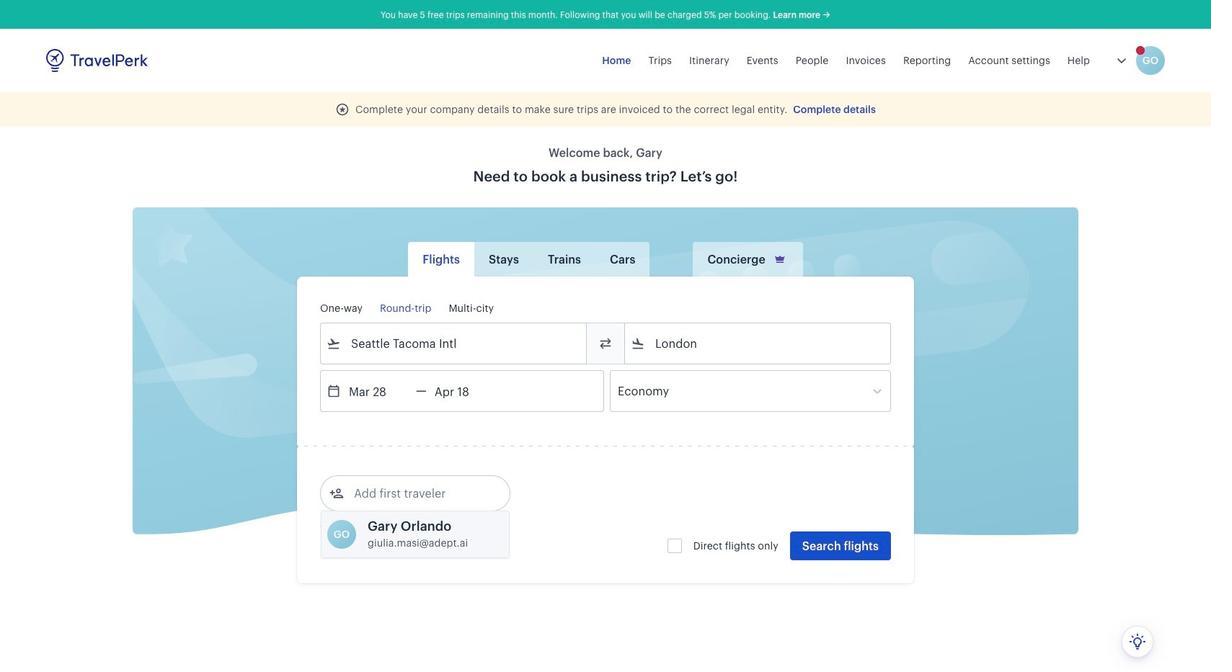 Task type: describe. For each thing, give the bounding box(es) containing it.
To search field
[[645, 332, 872, 355]]

Add first traveler search field
[[344, 482, 494, 505]]



Task type: locate. For each thing, give the bounding box(es) containing it.
Return text field
[[427, 371, 502, 412]]

Depart text field
[[341, 371, 416, 412]]

From search field
[[341, 332, 567, 355]]



